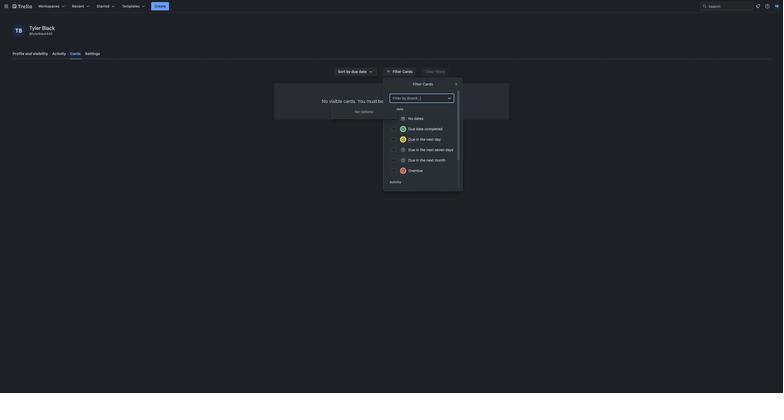 Task type: describe. For each thing, give the bounding box(es) containing it.
due in the next seven days
[[408, 148, 454, 152]]

filter cards inside button
[[393, 69, 413, 74]]

due
[[352, 69, 358, 74]]

profile and visibility link
[[13, 49, 48, 58]]

open information menu image
[[765, 4, 770, 9]]

for
[[419, 99, 425, 104]]

the for seven
[[420, 148, 426, 152]]

board...
[[407, 96, 420, 100]]

settings link
[[85, 49, 100, 58]]

tyler black @ tylerblack440
[[29, 25, 55, 36]]

tyler black (tylerblack440) image
[[13, 25, 25, 37]]

date for due date
[[397, 107, 403, 111]]

month
[[435, 158, 446, 162]]

and
[[25, 51, 32, 56]]

days
[[446, 148, 454, 152]]

cards inside button
[[402, 69, 413, 74]]

appear
[[435, 99, 450, 104]]

no for no options
[[355, 110, 360, 114]]

filters
[[435, 69, 445, 74]]

sort by due date button
[[335, 68, 377, 76]]

workspaces button
[[35, 2, 68, 10]]

in for due in the next month
[[416, 158, 419, 162]]

due for due in the next day
[[408, 137, 415, 142]]

here.
[[451, 99, 461, 104]]

primary element
[[0, 0, 783, 13]]

2 to from the left
[[430, 99, 434, 104]]

in for due in the next seven days
[[416, 148, 419, 152]]

visible
[[329, 99, 342, 104]]

cards.
[[344, 99, 356, 104]]

tylerblack440
[[32, 32, 52, 36]]

workspaces
[[38, 4, 59, 8]]

filter inside the filter cards button
[[393, 69, 402, 74]]

filter by board...
[[393, 96, 420, 100]]

recent button
[[69, 2, 92, 10]]

starred
[[97, 4, 109, 8]]

the for month
[[420, 158, 426, 162]]

tyler
[[29, 25, 41, 31]]

close popover image
[[454, 82, 459, 86]]

clear filters button
[[422, 68, 448, 76]]

the for day
[[420, 137, 426, 142]]

due for due in the next month
[[408, 158, 415, 162]]

completed
[[425, 127, 443, 131]]

sort
[[338, 69, 345, 74]]

in for due in the next day
[[416, 137, 419, 142]]

seven
[[435, 148, 445, 152]]

2 vertical spatial filter
[[393, 96, 401, 100]]



Task type: vqa. For each thing, say whether or not it's contained in the screenshot.
third sm icon from the left
no



Task type: locate. For each thing, give the bounding box(es) containing it.
no for no dates
[[408, 116, 413, 121]]

next left month
[[427, 158, 434, 162]]

options
[[361, 110, 373, 114]]

0 horizontal spatial by
[[346, 69, 351, 74]]

date down no visible cards. you must be added to a card for it to appear here.
[[397, 107, 403, 111]]

0 vertical spatial cards
[[70, 51, 81, 56]]

2 horizontal spatial no
[[408, 116, 413, 121]]

0 vertical spatial the
[[420, 137, 426, 142]]

2 horizontal spatial cards
[[423, 82, 433, 86]]

1 vertical spatial no
[[355, 110, 360, 114]]

0 horizontal spatial date
[[359, 69, 367, 74]]

in down due date completed
[[416, 137, 419, 142]]

due date completed
[[408, 127, 443, 131]]

settings
[[85, 51, 100, 56]]

by inside dropdown button
[[346, 69, 351, 74]]

by left due
[[346, 69, 351, 74]]

due down due in the next day
[[408, 148, 415, 152]]

starred button
[[93, 2, 118, 10]]

date inside 'sort by due date' dropdown button
[[359, 69, 367, 74]]

due down no dates
[[408, 127, 415, 131]]

due for due date
[[390, 107, 396, 111]]

activity
[[52, 51, 66, 56], [390, 180, 401, 184]]

the down due in the next day
[[420, 148, 426, 152]]

1 vertical spatial in
[[416, 148, 419, 152]]

to
[[399, 99, 403, 104], [430, 99, 434, 104]]

the
[[420, 137, 426, 142], [420, 148, 426, 152], [420, 158, 426, 162]]

a
[[405, 99, 407, 104]]

1 horizontal spatial to
[[430, 99, 434, 104]]

by for filter
[[402, 96, 406, 100]]

1 the from the top
[[420, 137, 426, 142]]

next left the day
[[427, 137, 434, 142]]

1 vertical spatial cards
[[402, 69, 413, 74]]

templates
[[122, 4, 140, 8]]

by for sort
[[346, 69, 351, 74]]

it
[[426, 99, 428, 104]]

cards down the clear
[[423, 82, 433, 86]]

no
[[322, 99, 328, 104], [355, 110, 360, 114], [408, 116, 413, 121]]

cards link
[[70, 49, 81, 59]]

Search field
[[707, 2, 753, 10]]

3 in from the top
[[416, 158, 419, 162]]

due up overdue
[[408, 158, 415, 162]]

to right it
[[430, 99, 434, 104]]

be
[[378, 99, 384, 104]]

no dates
[[408, 116, 424, 121]]

0 vertical spatial filter
[[393, 69, 402, 74]]

0 vertical spatial no
[[322, 99, 328, 104]]

overdue
[[408, 168, 423, 173]]

0 horizontal spatial no
[[322, 99, 328, 104]]

0 notifications image
[[755, 3, 761, 9]]

the down due date completed
[[420, 137, 426, 142]]

card
[[408, 99, 418, 104]]

1 vertical spatial filter
[[413, 82, 422, 86]]

filter cards
[[393, 69, 413, 74], [413, 82, 433, 86]]

1 in from the top
[[416, 137, 419, 142]]

1 horizontal spatial activity
[[390, 180, 401, 184]]

1 vertical spatial the
[[420, 148, 426, 152]]

0 horizontal spatial filter cards
[[393, 69, 413, 74]]

filter cards button
[[383, 68, 416, 76]]

date down dates
[[416, 127, 424, 131]]

0 horizontal spatial activity
[[52, 51, 66, 56]]

create
[[154, 4, 166, 8]]

profile and visibility
[[13, 51, 48, 56]]

1 vertical spatial filter cards
[[413, 82, 433, 86]]

2 vertical spatial no
[[408, 116, 413, 121]]

no visible cards. you must be added to a card for it to appear here.
[[322, 99, 461, 104]]

1 vertical spatial activity
[[390, 180, 401, 184]]

1 horizontal spatial no
[[355, 110, 360, 114]]

0 vertical spatial date
[[359, 69, 367, 74]]

2 vertical spatial date
[[416, 127, 424, 131]]

2 vertical spatial the
[[420, 158, 426, 162]]

clear filters
[[425, 69, 445, 74]]

back to home image
[[13, 2, 32, 10]]

due date
[[390, 107, 403, 111]]

tyler black (tylerblack440) image
[[774, 3, 780, 9]]

1 horizontal spatial date
[[397, 107, 403, 111]]

1 vertical spatial date
[[397, 107, 403, 111]]

in
[[416, 137, 419, 142], [416, 148, 419, 152], [416, 158, 419, 162]]

by left card
[[402, 96, 406, 100]]

1 to from the left
[[399, 99, 403, 104]]

cards left the clear
[[402, 69, 413, 74]]

date
[[359, 69, 367, 74], [397, 107, 403, 111], [416, 127, 424, 131]]

no for no visible cards. you must be added to a card for it to appear here.
[[322, 99, 328, 104]]

0 horizontal spatial to
[[399, 99, 403, 104]]

no left visible
[[322, 99, 328, 104]]

in up overdue
[[416, 158, 419, 162]]

next left seven
[[427, 148, 434, 152]]

1 horizontal spatial filter cards
[[413, 82, 433, 86]]

clear
[[425, 69, 434, 74]]

0 vertical spatial activity
[[52, 51, 66, 56]]

no options
[[355, 110, 373, 114]]

2 vertical spatial in
[[416, 158, 419, 162]]

3 next from the top
[[427, 158, 434, 162]]

0 vertical spatial filter cards
[[393, 69, 413, 74]]

1 horizontal spatial by
[[402, 96, 406, 100]]

filter
[[393, 69, 402, 74], [413, 82, 422, 86], [393, 96, 401, 100]]

2 vertical spatial next
[[427, 158, 434, 162]]

you
[[358, 99, 365, 104]]

no left dates
[[408, 116, 413, 121]]

day
[[435, 137, 441, 142]]

next
[[427, 137, 434, 142], [427, 148, 434, 152], [427, 158, 434, 162]]

2 the from the top
[[420, 148, 426, 152]]

due down due date completed
[[408, 137, 415, 142]]

next for day
[[427, 137, 434, 142]]

sort by due date
[[338, 69, 367, 74]]

next for seven
[[427, 148, 434, 152]]

1 horizontal spatial cards
[[402, 69, 413, 74]]

0 horizontal spatial cards
[[70, 51, 81, 56]]

2 next from the top
[[427, 148, 434, 152]]

by
[[346, 69, 351, 74], [402, 96, 406, 100]]

search image
[[703, 4, 707, 8]]

0 vertical spatial in
[[416, 137, 419, 142]]

black
[[42, 25, 55, 31]]

1 vertical spatial by
[[402, 96, 406, 100]]

cards
[[70, 51, 81, 56], [402, 69, 413, 74], [423, 82, 433, 86]]

date for due date completed
[[416, 127, 424, 131]]

0 vertical spatial next
[[427, 137, 434, 142]]

due for due date completed
[[408, 127, 415, 131]]

cards right activity link
[[70, 51, 81, 56]]

next for month
[[427, 158, 434, 162]]

due in the next day
[[408, 137, 441, 142]]

2 horizontal spatial date
[[416, 127, 424, 131]]

in down due in the next day
[[416, 148, 419, 152]]

2 vertical spatial cards
[[423, 82, 433, 86]]

date right due
[[359, 69, 367, 74]]

create button
[[151, 2, 169, 10]]

due in the next month
[[408, 158, 446, 162]]

due down no visible cards. you must be added to a card for it to appear here.
[[390, 107, 396, 111]]

added
[[385, 99, 398, 104]]

the up overdue
[[420, 158, 426, 162]]

must
[[367, 99, 377, 104]]

activity link
[[52, 49, 66, 58]]

visibility
[[33, 51, 48, 56]]

0 vertical spatial by
[[346, 69, 351, 74]]

recent
[[72, 4, 84, 8]]

profile
[[13, 51, 24, 56]]

no left the options
[[355, 110, 360, 114]]

due
[[390, 107, 396, 111], [408, 127, 415, 131], [408, 137, 415, 142], [408, 148, 415, 152], [408, 158, 415, 162]]

dates
[[414, 116, 424, 121]]

templates button
[[119, 2, 148, 10]]

1 vertical spatial next
[[427, 148, 434, 152]]

2 in from the top
[[416, 148, 419, 152]]

to left a
[[399, 99, 403, 104]]

@
[[29, 32, 32, 36]]

1 next from the top
[[427, 137, 434, 142]]

3 the from the top
[[420, 158, 426, 162]]

due for due in the next seven days
[[408, 148, 415, 152]]



